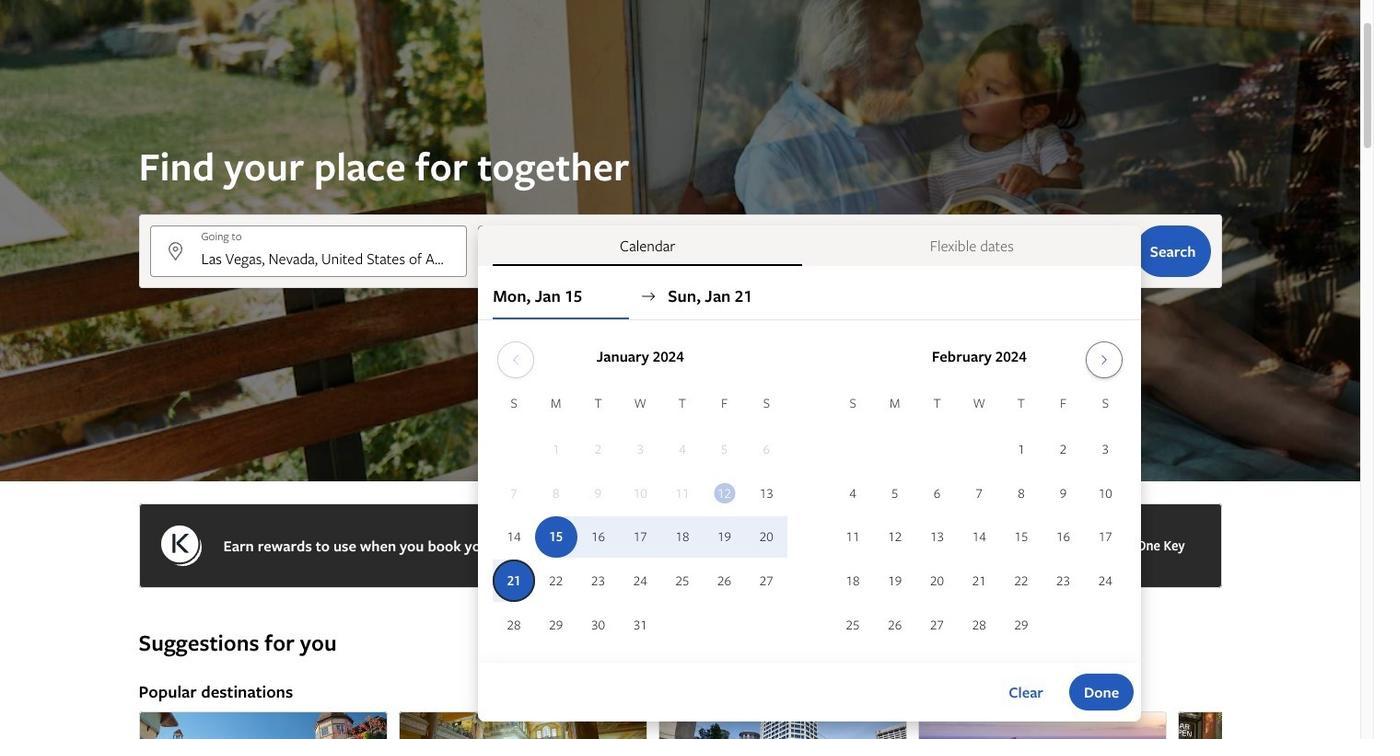 Task type: locate. For each thing, give the bounding box(es) containing it.
tab list
[[478, 226, 1141, 266]]

recently viewed region
[[128, 600, 1233, 629]]

previous month image
[[505, 353, 527, 368]]

january 2024 element
[[493, 393, 788, 648]]

application
[[493, 334, 1127, 648]]

today element
[[714, 483, 735, 504]]

leavenworth featuring a small town or village and street scenes image
[[139, 712, 387, 740]]

application inside wizard region
[[493, 334, 1127, 648]]

las vegas featuring interior views image
[[398, 712, 647, 740]]

wizard region
[[0, 0, 1360, 722]]

february 2024 element
[[832, 393, 1127, 648]]



Task type: describe. For each thing, give the bounding box(es) containing it.
gastown showing signage, street scenes and outdoor eating image
[[1178, 712, 1374, 740]]

directional image
[[640, 288, 657, 305]]

makiki - lower punchbowl - tantalus showing landscape views, a sunset and a city image
[[918, 712, 1167, 740]]

tab list inside wizard region
[[478, 226, 1141, 266]]

next month image
[[1093, 353, 1115, 368]]

downtown seattle featuring a skyscraper, a city and street scenes image
[[658, 712, 907, 740]]



Task type: vqa. For each thing, say whether or not it's contained in the screenshot.
February 2024 element
yes



